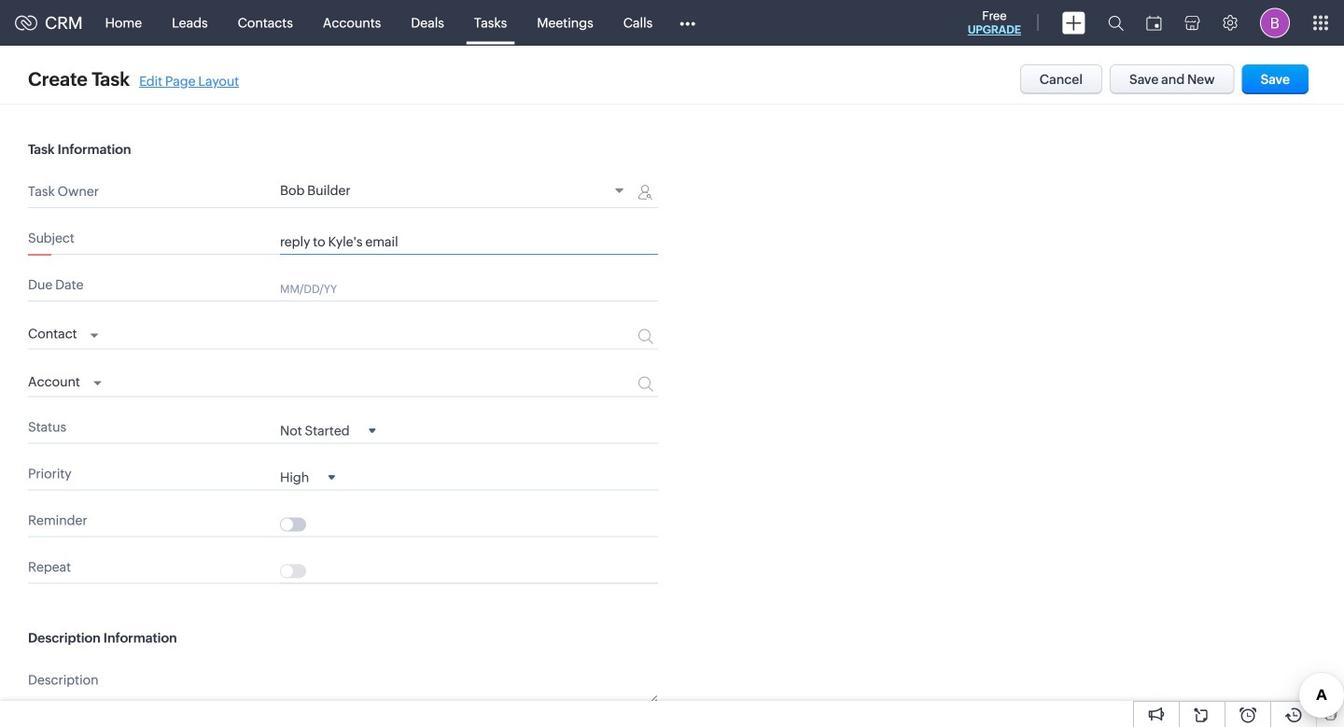 Task type: vqa. For each thing, say whether or not it's contained in the screenshot.
Search Image in the top of the page
yes



Task type: locate. For each thing, give the bounding box(es) containing it.
None button
[[1020, 64, 1103, 94], [1110, 64, 1235, 94], [1242, 64, 1309, 94], [1020, 64, 1103, 94], [1110, 64, 1235, 94], [1242, 64, 1309, 94]]

None text field
[[280, 234, 658, 249], [280, 669, 658, 704], [280, 234, 658, 249], [280, 669, 658, 704]]

create menu element
[[1051, 0, 1097, 45]]

calendar image
[[1146, 15, 1162, 30]]

profile image
[[1260, 8, 1290, 38]]

None field
[[280, 183, 630, 201], [28, 321, 99, 344], [28, 369, 102, 392], [280, 422, 376, 438], [280, 469, 335, 485], [280, 183, 630, 201], [28, 321, 99, 344], [28, 369, 102, 392], [280, 422, 376, 438], [280, 469, 335, 485]]

create menu image
[[1062, 12, 1086, 34]]

search image
[[1108, 15, 1124, 31]]



Task type: describe. For each thing, give the bounding box(es) containing it.
mm/dd/yy text field
[[280, 281, 601, 296]]

logo image
[[15, 15, 37, 30]]

Other Modules field
[[668, 8, 708, 38]]

profile element
[[1249, 0, 1301, 45]]

search element
[[1097, 0, 1135, 46]]



